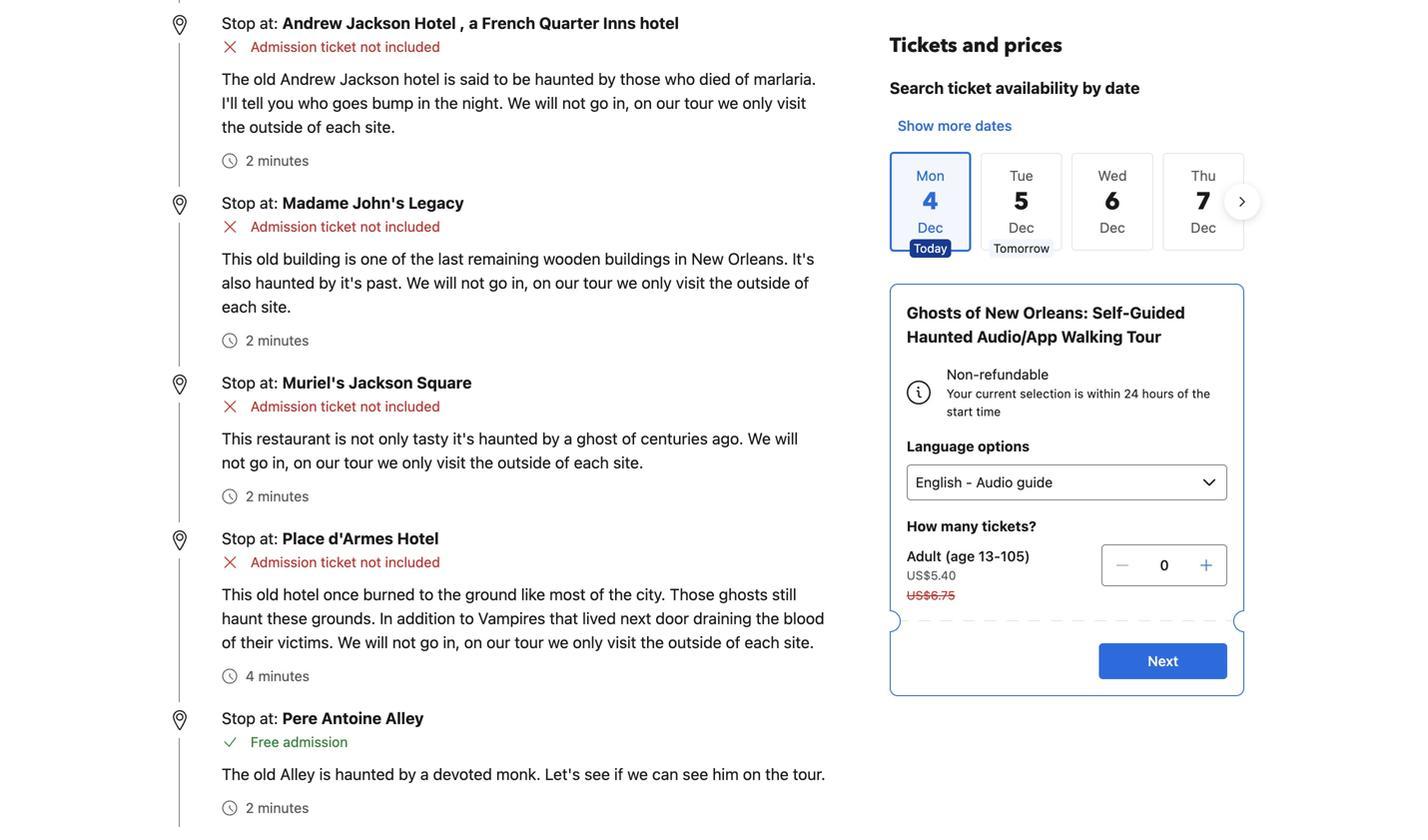 Task type: vqa. For each thing, say whether or not it's contained in the screenshot.
haunted in This Restaurant Is Not Only Tasty It'S Haunted By A Ghost Of Centuries Ago. We Will Not Go In, On Our Tour We Only Visit The Outside Of Each Site.
yes



Task type: locate. For each thing, give the bounding box(es) containing it.
in inside the old andrew jackson hotel is said to be haunted by those who died of marlaria. i'll tell you who goes bump in the night. we will not go in, on our tour we only visit the outside of each site.
[[418, 93, 431, 112]]

the down square
[[470, 453, 494, 472]]

current
[[976, 387, 1017, 401]]

outside inside this restaurant is not only tasty it's haunted by a ghost of centuries ago. we will not go in, on our tour we only visit the outside of each site.
[[498, 453, 551, 472]]

to left the be at the left top of page
[[494, 69, 508, 88]]

3 minutes from the top
[[258, 488, 309, 505]]

old inside the old andrew jackson hotel is said to be haunted by those who died of marlaria. i'll tell you who goes bump in the night. we will not go in, on our tour we only visit the outside of each site.
[[254, 69, 276, 88]]

1 vertical spatial andrew
[[280, 69, 336, 88]]

admission ticket not included down stop at: place d'armes hotel
[[251, 554, 440, 570]]

to up addition
[[419, 585, 434, 604]]

at: left madame
[[260, 193, 278, 212]]

the up addition
[[438, 585, 461, 604]]

1 vertical spatial to
[[419, 585, 434, 604]]

tour down the wooden
[[584, 273, 613, 292]]

2 vertical spatial jackson
[[349, 373, 413, 392]]

2 minutes for who
[[246, 152, 309, 169]]

1 vertical spatial in
[[675, 249, 687, 268]]

the left last
[[411, 249, 434, 268]]

this inside this restaurant is not only tasty it's haunted by a ghost of centuries ago. we will not go in, on our tour we only visit the outside of each site.
[[222, 429, 252, 448]]

remaining
[[468, 249, 539, 268]]

3 stop from the top
[[222, 373, 256, 392]]

old inside this old hotel once burned to the ground like most of the city. those ghosts still haunt these grounds. in addition to vampires that lived next door draining the blood of their victims. we will not go in, on our tour we only visit the outside of each site.
[[257, 585, 279, 604]]

these
[[267, 609, 307, 628]]

jackson up bump
[[346, 13, 411, 32]]

4 minutes from the top
[[258, 668, 310, 684]]

0 horizontal spatial new
[[692, 249, 724, 268]]

at: for andrew jackson hotel , a french quarter inns hotel
[[260, 13, 278, 32]]

haunted down antoine
[[335, 765, 395, 784]]

3 2 minutes from the top
[[246, 488, 309, 505]]

dec inside wed 6 dec
[[1100, 219, 1126, 236]]

dec
[[1009, 219, 1035, 236], [1100, 219, 1126, 236], [1191, 219, 1217, 236]]

tour down vampires at the bottom left
[[515, 633, 544, 652]]

0 vertical spatial new
[[692, 249, 724, 268]]

2 down tell
[[246, 152, 254, 169]]

antoine
[[321, 709, 382, 728]]

how many tickets?
[[907, 518, 1037, 535]]

stop for stop at: madame john's legacy
[[222, 193, 256, 212]]

blood
[[784, 609, 825, 628]]

alley down free admission
[[280, 765, 315, 784]]

we inside this restaurant is not only tasty it's haunted by a ghost of centuries ago. we will not go in, on our tour we only visit the outside of each site.
[[378, 453, 398, 472]]

of
[[735, 69, 750, 88], [307, 117, 322, 136], [392, 249, 406, 268], [795, 273, 809, 292], [966, 303, 982, 322], [1178, 387, 1189, 401], [622, 429, 637, 448], [555, 453, 570, 472], [590, 585, 605, 604], [222, 633, 236, 652], [726, 633, 741, 652]]

next button
[[1099, 643, 1228, 679]]

tell
[[242, 93, 263, 112]]

0 vertical spatial in
[[418, 93, 431, 112]]

on inside this restaurant is not only tasty it's haunted by a ghost of centuries ago. we will not go in, on our tour we only visit the outside of each site.
[[294, 453, 312, 472]]

we inside this old building is one of the last remaining wooden buildings in new orleans. it's also haunted by it's past. we will not go in, on our tour we only visit the outside of each site.
[[617, 273, 638, 292]]

tour up 'd'armes'
[[344, 453, 373, 472]]

quarter
[[539, 13, 599, 32]]

ticket for this old building is one of the last remaining wooden buildings in new orleans. it's also haunted by it's past. we will not go in, on our tour we only visit the outside of each site.
[[321, 218, 357, 235]]

3 admission ticket not included from the top
[[251, 398, 440, 415]]

once
[[323, 585, 359, 604]]

french
[[482, 13, 536, 32]]

2
[[246, 152, 254, 169], [246, 332, 254, 349], [246, 488, 254, 505], [246, 800, 254, 816]]

the inside this restaurant is not only tasty it's haunted by a ghost of centuries ago. we will not go in, on our tour we only visit the outside of each site.
[[470, 453, 494, 472]]

0 horizontal spatial dec
[[1009, 219, 1035, 236]]

dec for 7
[[1191, 219, 1217, 236]]

2 down also
[[246, 332, 254, 349]]

0 vertical spatial it's
[[341, 273, 362, 292]]

1 horizontal spatial dec
[[1100, 219, 1126, 236]]

and
[[963, 32, 999, 59]]

4 2 from the top
[[246, 800, 254, 816]]

we inside the old andrew jackson hotel is said to be haunted by those who died of marlaria. i'll tell you who goes bump in the night. we will not go in, on our tour we only visit the outside of each site.
[[718, 93, 739, 112]]

will right ago.
[[775, 429, 798, 448]]

2 horizontal spatial dec
[[1191, 219, 1217, 236]]

2 dec from the left
[[1100, 219, 1126, 236]]

1 vertical spatial this
[[222, 429, 252, 448]]

stop at: place d'armes hotel
[[222, 529, 439, 548]]

admission for place
[[251, 554, 317, 570]]

we down died
[[718, 93, 739, 112]]

old up these
[[257, 585, 279, 604]]

1 vertical spatial the
[[222, 765, 250, 784]]

ticket down "stop at: muriel's jackson square"
[[321, 398, 357, 415]]

ticket down stop at: place d'armes hotel
[[321, 554, 357, 570]]

go down remaining
[[489, 273, 508, 292]]

by down building
[[319, 273, 336, 292]]

at: for madame john's legacy
[[260, 193, 278, 212]]

we up 'd'armes'
[[378, 453, 398, 472]]

1 dec from the left
[[1009, 219, 1035, 236]]

1 vertical spatial who
[[298, 93, 328, 112]]

at: up you on the left of page
[[260, 13, 278, 32]]

admission ticket not included for madame
[[251, 218, 440, 235]]

each down also
[[222, 297, 257, 316]]

1 horizontal spatial in
[[675, 249, 687, 268]]

haunted inside this restaurant is not only tasty it's haunted by a ghost of centuries ago. we will not go in, on our tour we only visit the outside of each site.
[[479, 429, 538, 448]]

ticket up goes
[[321, 38, 357, 55]]

will right night.
[[535, 93, 558, 112]]

stop for stop at: pere antoine alley
[[222, 709, 256, 728]]

we down buildings
[[617, 273, 638, 292]]

many
[[941, 518, 979, 535]]

site. inside this old building is one of the last remaining wooden buildings in new orleans. it's also haunted by it's past. we will not go in, on our tour we only visit the outside of each site.
[[261, 297, 291, 316]]

2 vertical spatial a
[[421, 765, 429, 784]]

admission ticket not included down stop at: madame john's legacy
[[251, 218, 440, 235]]

only down the marlaria.
[[743, 93, 773, 112]]

pere
[[282, 709, 318, 728]]

1 the from the top
[[222, 69, 250, 88]]

each inside this restaurant is not only tasty it's haunted by a ghost of centuries ago. we will not go in, on our tour we only visit the outside of each site.
[[574, 453, 609, 472]]

our inside the old andrew jackson hotel is said to be haunted by those who died of marlaria. i'll tell you who goes bump in the night. we will not go in, on our tour we only visit the outside of each site.
[[657, 93, 680, 112]]

2 vertical spatial hotel
[[283, 585, 319, 604]]

2 horizontal spatial a
[[564, 429, 573, 448]]

jackson for square
[[349, 373, 413, 392]]

1 vertical spatial hotel
[[397, 529, 439, 548]]

ago.
[[712, 429, 744, 448]]

7
[[1196, 185, 1212, 218]]

haunted
[[907, 327, 973, 346]]

1 horizontal spatial see
[[683, 765, 709, 784]]

2 vertical spatial to
[[460, 609, 474, 628]]

2 this from the top
[[222, 429, 252, 448]]

haunted down building
[[255, 273, 315, 292]]

2 minutes for on
[[246, 488, 309, 505]]

2 2 minutes from the top
[[246, 332, 309, 349]]

1 stop from the top
[[222, 13, 256, 32]]

3 at: from the top
[[260, 373, 278, 392]]

on right him
[[743, 765, 761, 784]]

4 at: from the top
[[260, 529, 278, 548]]

0 vertical spatial who
[[665, 69, 695, 88]]

tour inside this old hotel once burned to the ground like most of the city. those ghosts still haunt these grounds. in addition to vampires that lived next door draining the blood of their victims. we will not go in, on our tour we only visit the outside of each site.
[[515, 633, 544, 652]]

jackson for hotel
[[346, 13, 411, 32]]

on down the restaurant
[[294, 453, 312, 472]]

1 vertical spatial jackson
[[340, 69, 400, 88]]

only down lived
[[573, 633, 603, 652]]

language
[[907, 438, 975, 455]]

search ticket availability by date
[[890, 78, 1140, 97]]

0 horizontal spatial who
[[298, 93, 328, 112]]

1 horizontal spatial new
[[985, 303, 1020, 322]]

by
[[599, 69, 616, 88], [1083, 78, 1102, 97], [319, 273, 336, 292], [542, 429, 560, 448], [399, 765, 416, 784]]

a
[[469, 13, 478, 32], [564, 429, 573, 448], [421, 765, 429, 784]]

this
[[222, 249, 252, 268], [222, 429, 252, 448], [222, 585, 252, 604]]

stop up free
[[222, 709, 256, 728]]

1 vertical spatial alley
[[280, 765, 315, 784]]

dec inside tue 5 dec tomorrow
[[1009, 219, 1035, 236]]

this inside this old building is one of the last remaining wooden buildings in new orleans. it's also haunted by it's past. we will not go in, on our tour we only visit the outside of each site.
[[222, 249, 252, 268]]

4 admission from the top
[[251, 554, 317, 570]]

stop for stop at: muriel's jackson square
[[222, 373, 256, 392]]

stop left madame
[[222, 193, 256, 212]]

4 2 minutes from the top
[[246, 800, 309, 816]]

admission up the restaurant
[[251, 398, 317, 415]]

andrew
[[282, 13, 342, 32], [280, 69, 336, 88]]

1 included from the top
[[385, 38, 440, 55]]

will inside the old andrew jackson hotel is said to be haunted by those who died of marlaria. i'll tell you who goes bump in the night. we will not go in, on our tour we only visit the outside of each site.
[[535, 93, 558, 112]]

2 admission from the top
[[251, 218, 317, 235]]

grounds.
[[312, 609, 376, 628]]

0 vertical spatial a
[[469, 13, 478, 32]]

by inside this old building is one of the last remaining wooden buildings in new orleans. it's also haunted by it's past. we will not go in, on our tour we only visit the outside of each site.
[[319, 273, 336, 292]]

ghosts
[[719, 585, 768, 604]]

language options
[[907, 438, 1030, 455]]

we
[[718, 93, 739, 112], [617, 273, 638, 292], [378, 453, 398, 472], [548, 633, 569, 652], [628, 765, 648, 784]]

0 horizontal spatial hotel
[[283, 585, 319, 604]]

not
[[360, 38, 381, 55], [562, 93, 586, 112], [360, 218, 381, 235], [461, 273, 485, 292], [360, 398, 381, 415], [351, 429, 374, 448], [222, 453, 245, 472], [360, 554, 381, 570], [392, 633, 416, 652]]

0 vertical spatial to
[[494, 69, 508, 88]]

on inside this old building is one of the last remaining wooden buildings in new orleans. it's also haunted by it's past. we will not go in, on our tour we only visit the outside of each site.
[[533, 273, 551, 292]]

1 admission from the top
[[251, 38, 317, 55]]

search
[[890, 78, 944, 97]]

only inside the old andrew jackson hotel is said to be haunted by those who died of marlaria. i'll tell you who goes bump in the night. we will not go in, on our tour we only visit the outside of each site.
[[743, 93, 773, 112]]

the
[[222, 69, 250, 88], [222, 765, 250, 784]]

on down the wooden
[[533, 273, 551, 292]]

to down ground
[[460, 609, 474, 628]]

stop left "place"
[[222, 529, 256, 548]]

5 at: from the top
[[260, 709, 278, 728]]

hotel inside the old andrew jackson hotel is said to be haunted by those who died of marlaria. i'll tell you who goes bump in the night. we will not go in, on our tour we only visit the outside of each site.
[[404, 69, 440, 88]]

3 dec from the left
[[1191, 219, 1217, 236]]

2 stop from the top
[[222, 193, 256, 212]]

who
[[665, 69, 695, 88], [298, 93, 328, 112]]

6
[[1105, 185, 1121, 218]]

our inside this old hotel once burned to the ground like most of the city. those ghosts still haunt these grounds. in addition to vampires that lived next door draining the blood of their victims. we will not go in, on our tour we only visit the outside of each site.
[[487, 633, 511, 652]]

1 horizontal spatial hotel
[[404, 69, 440, 88]]

will down last
[[434, 273, 457, 292]]

admission ticket not included
[[251, 38, 440, 55], [251, 218, 440, 235], [251, 398, 440, 415], [251, 554, 440, 570]]

4 included from the top
[[385, 554, 440, 570]]

admission ticket not included for place
[[251, 554, 440, 570]]

outside
[[249, 117, 303, 136], [737, 273, 791, 292], [498, 453, 551, 472], [668, 633, 722, 652]]

more
[[938, 117, 972, 134]]

0 horizontal spatial it's
[[341, 273, 362, 292]]

site. down ghost at the left of page
[[613, 453, 644, 472]]

in, down remaining
[[512, 273, 529, 292]]

dec down 6
[[1100, 219, 1126, 236]]

minutes for alley
[[258, 800, 309, 816]]

minutes for hotel
[[258, 668, 310, 684]]

andrew for at:
[[282, 13, 342, 32]]

old inside this old building is one of the last remaining wooden buildings in new orleans. it's also haunted by it's past. we will not go in, on our tour we only visit the outside of each site.
[[257, 249, 279, 268]]

included down legacy
[[385, 218, 440, 235]]

tickets and prices
[[890, 32, 1063, 59]]

5 stop from the top
[[222, 709, 256, 728]]

one
[[361, 249, 388, 268]]

go down the restaurant
[[250, 453, 268, 472]]

in, inside this old building is one of the last remaining wooden buildings in new orleans. it's also haunted by it's past. we will not go in, on our tour we only visit the outside of each site.
[[512, 273, 529, 292]]

us$6.75
[[907, 588, 956, 602]]

by inside this restaurant is not only tasty it's haunted by a ghost of centuries ago. we will not go in, on our tour we only visit the outside of each site.
[[542, 429, 560, 448]]

andrew inside the old andrew jackson hotel is said to be haunted by those who died of marlaria. i'll tell you who goes bump in the night. we will not go in, on our tour we only visit the outside of each site.
[[280, 69, 336, 88]]

minutes up "place"
[[258, 488, 309, 505]]

this restaurant is not only tasty it's haunted by a ghost of centuries ago. we will not go in, on our tour we only visit the outside of each site.
[[222, 429, 798, 472]]

will inside this old building is one of the last remaining wooden buildings in new orleans. it's also haunted by it's past. we will not go in, on our tour we only visit the outside of each site.
[[434, 273, 457, 292]]

new
[[692, 249, 724, 268], [985, 303, 1020, 322]]

jackson up goes
[[340, 69, 400, 88]]

admission up you on the left of page
[[251, 38, 317, 55]]

we down the be at the left top of page
[[508, 93, 531, 112]]

orleans.
[[728, 249, 789, 268]]

see right can
[[683, 765, 709, 784]]

died
[[700, 69, 731, 88]]

region
[[874, 144, 1261, 260]]

dec for 5
[[1009, 219, 1035, 236]]

2 included from the top
[[385, 218, 440, 235]]

old up tell
[[254, 69, 276, 88]]

2 at: from the top
[[260, 193, 278, 212]]

visit inside this restaurant is not only tasty it's haunted by a ghost of centuries ago. we will not go in, on our tour we only visit the outside of each site.
[[437, 453, 466, 472]]

we down grounds.
[[338, 633, 361, 652]]

each down ghost at the left of page
[[574, 453, 609, 472]]

site. down bump
[[365, 117, 395, 136]]

2 2 from the top
[[246, 332, 254, 349]]

region containing 5
[[874, 144, 1261, 260]]

it's left past.
[[341, 273, 362, 292]]

0 vertical spatial andrew
[[282, 13, 342, 32]]

tickets
[[890, 32, 958, 59]]

site. down building
[[261, 297, 291, 316]]

haunted right the be at the left top of page
[[535, 69, 594, 88]]

admission
[[251, 38, 317, 55], [251, 218, 317, 235], [251, 398, 317, 415], [251, 554, 317, 570]]

0 vertical spatial hotel
[[640, 13, 679, 32]]

our down vampires at the bottom left
[[487, 633, 511, 652]]

1 at: from the top
[[260, 13, 278, 32]]

old down free
[[254, 765, 276, 784]]

on
[[634, 93, 652, 112], [533, 273, 551, 292], [294, 453, 312, 472], [464, 633, 482, 652], [743, 765, 761, 784]]

their
[[241, 633, 273, 652]]

alley
[[386, 709, 424, 728], [280, 765, 315, 784]]

said
[[460, 69, 490, 88]]

3 included from the top
[[385, 398, 440, 415]]

1 this from the top
[[222, 249, 252, 268]]

is inside the non-refundable your current selection is within 24 hours of the start time
[[1075, 387, 1084, 401]]

at: for muriel's jackson square
[[260, 373, 278, 392]]

2 the from the top
[[222, 765, 250, 784]]

how
[[907, 518, 938, 535]]

jackson inside the old andrew jackson hotel is said to be haunted by those who died of marlaria. i'll tell you who goes bump in the night. we will not go in, on our tour we only visit the outside of each site.
[[340, 69, 400, 88]]

d'armes
[[329, 529, 393, 548]]

this for this restaurant is not only tasty it's haunted by a ghost of centuries ago. we will not go in, on our tour we only visit the outside of each site.
[[222, 429, 252, 448]]

hotel left ','
[[414, 13, 456, 32]]

site. down blood
[[784, 633, 814, 652]]

1 vertical spatial a
[[564, 429, 573, 448]]

our down the wooden
[[555, 273, 579, 292]]

admission down madame
[[251, 218, 317, 235]]

included up tasty
[[385, 398, 440, 415]]

minutes up madame
[[258, 152, 309, 169]]

1 vertical spatial hotel
[[404, 69, 440, 88]]

old left building
[[257, 249, 279, 268]]

outside inside this old hotel once burned to the ground like most of the city. those ghosts still haunt these grounds. in addition to vampires that lived next door draining the blood of their victims. we will not go in, on our tour we only visit the outside of each site.
[[668, 633, 722, 652]]

selection
[[1020, 387, 1071, 401]]

we down that
[[548, 633, 569, 652]]

2 down free
[[246, 800, 254, 816]]

is left one
[[345, 249, 356, 268]]

2 minutes up madame
[[246, 152, 309, 169]]

only down buildings
[[642, 273, 672, 292]]

old
[[254, 69, 276, 88], [257, 249, 279, 268], [257, 585, 279, 604], [254, 765, 276, 784]]

0 vertical spatial the
[[222, 69, 250, 88]]

see left 'if'
[[585, 765, 610, 784]]

madame
[[282, 193, 349, 212]]

1 2 minutes from the top
[[246, 152, 309, 169]]

1 admission ticket not included from the top
[[251, 38, 440, 55]]

5 minutes from the top
[[258, 800, 309, 816]]

go down inns
[[590, 93, 609, 112]]

a left devoted
[[421, 765, 429, 784]]

i'll
[[222, 93, 238, 112]]

this inside this old hotel once burned to the ground like most of the city. those ghosts still haunt these grounds. in addition to vampires that lived next door draining the blood of their victims. we will not go in, on our tour we only visit the outside of each site.
[[222, 585, 252, 604]]

2 admission ticket not included from the top
[[251, 218, 440, 235]]

0 horizontal spatial a
[[421, 765, 429, 784]]

only left tasty
[[379, 429, 409, 448]]

we right past.
[[407, 273, 430, 292]]

night.
[[462, 93, 503, 112]]

who right you on the left of page
[[298, 93, 328, 112]]

in
[[418, 93, 431, 112], [675, 249, 687, 268]]

this left the restaurant
[[222, 429, 252, 448]]

4 admission ticket not included from the top
[[251, 554, 440, 570]]

will inside this old hotel once burned to the ground like most of the city. those ghosts still haunt these grounds. in addition to vampires that lived next door draining the blood of their victims. we will not go in, on our tour we only visit the outside of each site.
[[365, 633, 388, 652]]

1 vertical spatial it's
[[453, 429, 475, 448]]

1 minutes from the top
[[258, 152, 309, 169]]

2 minutes down free
[[246, 800, 309, 816]]

1 horizontal spatial to
[[460, 609, 474, 628]]

admission for muriel's
[[251, 398, 317, 415]]

0 horizontal spatial in
[[418, 93, 431, 112]]

2 vertical spatial this
[[222, 585, 252, 604]]

24
[[1124, 387, 1139, 401]]

0 horizontal spatial alley
[[280, 765, 315, 784]]

this old hotel once burned to the ground like most of the city. those ghosts still haunt these grounds. in addition to vampires that lived next door draining the blood of their victims. we will not go in, on our tour we only visit the outside of each site.
[[222, 585, 825, 652]]

last
[[438, 249, 464, 268]]

is right the restaurant
[[335, 429, 347, 448]]

in, down addition
[[443, 633, 460, 652]]

haunted
[[535, 69, 594, 88], [255, 273, 315, 292], [479, 429, 538, 448], [335, 765, 395, 784]]

3 admission from the top
[[251, 398, 317, 415]]

audio/app
[[977, 327, 1058, 346]]

the down i'll
[[222, 117, 245, 136]]

3 this from the top
[[222, 585, 252, 604]]

who left died
[[665, 69, 695, 88]]

stop for stop at: place d'armes hotel
[[222, 529, 256, 548]]

admission ticket not included for andrew
[[251, 38, 440, 55]]

1 horizontal spatial a
[[469, 13, 478, 32]]

bump
[[372, 93, 414, 112]]

we inside the old andrew jackson hotel is said to be haunted by those who died of marlaria. i'll tell you who goes bump in the night. we will not go in, on our tour we only visit the outside of each site.
[[508, 93, 531, 112]]

3 2 from the top
[[246, 488, 254, 505]]

4 stop from the top
[[222, 529, 256, 548]]

hotel
[[640, 13, 679, 32], [404, 69, 440, 88], [283, 585, 319, 604]]

it's right tasty
[[453, 429, 475, 448]]

it's
[[341, 273, 362, 292], [453, 429, 475, 448]]

1 horizontal spatial alley
[[386, 709, 424, 728]]

the inside the old andrew jackson hotel is said to be haunted by those who died of marlaria. i'll tell you who goes bump in the night. we will not go in, on our tour we only visit the outside of each site.
[[222, 69, 250, 88]]

0 horizontal spatial see
[[585, 765, 610, 784]]

visit inside the old andrew jackson hotel is said to be haunted by those who died of marlaria. i'll tell you who goes bump in the night. we will not go in, on our tour we only visit the outside of each site.
[[777, 93, 806, 112]]

0 vertical spatial this
[[222, 249, 252, 268]]

site.
[[365, 117, 395, 136], [261, 297, 291, 316], [613, 453, 644, 472], [784, 633, 814, 652]]

new left orleans.
[[692, 249, 724, 268]]

in right bump
[[418, 93, 431, 112]]

admission for andrew
[[251, 38, 317, 55]]

is inside the old andrew jackson hotel is said to be haunted by those who died of marlaria. i'll tell you who goes bump in the night. we will not go in, on our tour we only visit the outside of each site.
[[444, 69, 456, 88]]

city.
[[636, 585, 666, 604]]

lived
[[583, 609, 616, 628]]

each inside this old hotel once burned to the ground like most of the city. those ghosts still haunt these grounds. in addition to vampires that lived next door draining the blood of their victims. we will not go in, on our tour we only visit the outside of each site.
[[745, 633, 780, 652]]

1 horizontal spatial it's
[[453, 429, 475, 448]]

ticket down stop at: madame john's legacy
[[321, 218, 357, 235]]

in, down those
[[613, 93, 630, 112]]

0 vertical spatial hotel
[[414, 13, 456, 32]]

a right ','
[[469, 13, 478, 32]]

show more dates
[[898, 117, 1012, 134]]

on down vampires at the bottom left
[[464, 633, 482, 652]]

0 vertical spatial jackson
[[346, 13, 411, 32]]

hotel up bump
[[404, 69, 440, 88]]

is left within
[[1075, 387, 1084, 401]]

this up also
[[222, 249, 252, 268]]

1 vertical spatial new
[[985, 303, 1020, 322]]

haunted right tasty
[[479, 429, 538, 448]]

2 horizontal spatial to
[[494, 69, 508, 88]]

by left ghost at the left of page
[[542, 429, 560, 448]]

ticket for this old hotel once burned to the ground like most of the city. those ghosts still haunt these grounds. in addition to vampires that lived next door draining the blood of their victims. we will not go in, on our tour we only visit the outside of each site.
[[321, 554, 357, 570]]

ghosts of new orleans: self-guided haunted audio/app walking tour
[[907, 303, 1186, 346]]

2 minutes from the top
[[258, 332, 309, 349]]

this for this old hotel once burned to the ground like most of the city. those ghosts still haunt these grounds. in addition to vampires that lived next door draining the blood of their victims. we will not go in, on our tour we only visit the outside of each site.
[[222, 585, 252, 604]]

1 2 from the top
[[246, 152, 254, 169]]



Task type: describe. For each thing, give the bounding box(es) containing it.
go inside this restaurant is not only tasty it's haunted by a ghost of centuries ago. we will not go in, on our tour we only visit the outside of each site.
[[250, 453, 268, 472]]

included for hotel
[[385, 38, 440, 55]]

stop at: pere antoine alley
[[222, 709, 424, 728]]

tickets?
[[982, 518, 1037, 535]]

old for building
[[257, 249, 279, 268]]

let's
[[545, 765, 580, 784]]

guided
[[1130, 303, 1186, 322]]

2 for the old alley is haunted by a devoted monk. let's see if we can see him on the tour.
[[246, 800, 254, 816]]

2 see from the left
[[683, 765, 709, 784]]

outside inside the old andrew jackson hotel is said to be haunted by those who died of marlaria. i'll tell you who goes bump in the night. we will not go in, on our tour we only visit the outside of each site.
[[249, 117, 303, 136]]

admission for madame
[[251, 218, 317, 235]]

the down still
[[756, 609, 780, 628]]

tasty
[[413, 429, 449, 448]]

hotel inside this old hotel once burned to the ground like most of the city. those ghosts still haunt these grounds. in addition to vampires that lived next door draining the blood of their victims. we will not go in, on our tour we only visit the outside of each site.
[[283, 585, 319, 604]]

we inside this restaurant is not only tasty it's haunted by a ghost of centuries ago. we will not go in, on our tour we only visit the outside of each site.
[[748, 429, 771, 448]]

this old building is one of the last remaining wooden buildings in new orleans. it's also haunted by it's past. we will not go in, on our tour we only visit the outside of each site.
[[222, 249, 815, 316]]

minutes for is
[[258, 488, 309, 505]]

your
[[947, 387, 973, 401]]

free
[[251, 734, 279, 750]]

only down tasty
[[402, 453, 433, 472]]

vampires
[[478, 609, 546, 628]]

the left night.
[[435, 93, 458, 112]]

like
[[521, 585, 546, 604]]

minutes for andrew
[[258, 152, 309, 169]]

tour inside this restaurant is not only tasty it's haunted by a ghost of centuries ago. we will not go in, on our tour we only visit the outside of each site.
[[344, 453, 373, 472]]

him
[[713, 765, 739, 784]]

the for the old alley is haunted by a devoted monk. let's see if we can see him on the tour.
[[222, 765, 250, 784]]

goes
[[333, 93, 368, 112]]

go inside this old hotel once burned to the ground like most of the city. those ghosts still haunt these grounds. in addition to vampires that lived next door draining the blood of their victims. we will not go in, on our tour we only visit the outside of each site.
[[420, 633, 439, 652]]

in, inside this restaurant is not only tasty it's haunted by a ghost of centuries ago. we will not go in, on our tour we only visit the outside of each site.
[[272, 453, 289, 472]]

13-
[[979, 548, 1001, 564]]

tour inside the old andrew jackson hotel is said to be haunted by those who died of marlaria. i'll tell you who goes bump in the night. we will not go in, on our tour we only visit the outside of each site.
[[685, 93, 714, 112]]

victims.
[[278, 633, 334, 652]]

by left date on the right top
[[1083, 78, 1102, 97]]

time
[[977, 405, 1001, 419]]

ground
[[466, 585, 517, 604]]

haunted inside the old andrew jackson hotel is said to be haunted by those who died of marlaria. i'll tell you who goes bump in the night. we will not go in, on our tour we only visit the outside of each site.
[[535, 69, 594, 88]]

admission ticket not included for muriel's
[[251, 398, 440, 415]]

not inside this old building is one of the last remaining wooden buildings in new orleans. it's also haunted by it's past. we will not go in, on our tour we only visit the outside of each site.
[[461, 273, 485, 292]]

non-refundable your current selection is within 24 hours of the start time
[[947, 366, 1211, 419]]

old for andrew
[[254, 69, 276, 88]]

door
[[656, 609, 689, 628]]

we inside this old hotel once burned to the ground like most of the city. those ghosts still haunt these grounds. in addition to vampires that lived next door draining the blood of their victims. we will not go in, on our tour we only visit the outside of each site.
[[548, 633, 569, 652]]

2 for the old andrew jackson hotel is said to be haunted by those who died of marlaria. i'll tell you who goes bump in the night. we will not go in, on our tour we only visit the outside of each site.
[[246, 152, 254, 169]]

stop at: andrew jackson hotel , a french quarter inns hotel
[[222, 13, 679, 32]]

you
[[268, 93, 294, 112]]

by left devoted
[[399, 765, 416, 784]]

by inside the old andrew jackson hotel is said to be haunted by those who died of marlaria. i'll tell you who goes bump in the night. we will not go in, on our tour we only visit the outside of each site.
[[599, 69, 616, 88]]

4
[[246, 668, 255, 684]]

free admission
[[251, 734, 348, 750]]

adult (age 13-105) us$5.40
[[907, 548, 1031, 582]]

next
[[1148, 653, 1179, 669]]

admission
[[283, 734, 348, 750]]

adult
[[907, 548, 942, 564]]

hours
[[1143, 387, 1174, 401]]

old for hotel
[[257, 585, 279, 604]]

a for quarter
[[469, 13, 478, 32]]

in, inside this old hotel once burned to the ground like most of the city. those ghosts still haunt these grounds. in addition to vampires that lived next door draining the blood of their victims. we will not go in, on our tour we only visit the outside of each site.
[[443, 633, 460, 652]]

tomorrow
[[994, 241, 1050, 255]]

wed
[[1098, 167, 1127, 184]]

this for this old building is one of the last remaining wooden buildings in new orleans. it's also haunted by it's past. we will not go in, on our tour we only visit the outside of each site.
[[222, 249, 252, 268]]

included for only
[[385, 398, 440, 415]]

marlaria.
[[754, 69, 816, 88]]

new inside ghosts of new orleans: self-guided haunted audio/app walking tour
[[985, 303, 1020, 322]]

our inside this restaurant is not only tasty it's haunted by a ghost of centuries ago. we will not go in, on our tour we only visit the outside of each site.
[[316, 453, 340, 472]]

only inside this old building is one of the last remaining wooden buildings in new orleans. it's also haunted by it's past. we will not go in, on our tour we only visit the outside of each site.
[[642, 273, 672, 292]]

it's
[[793, 249, 815, 268]]

the for the old andrew jackson hotel is said to be haunted by those who died of marlaria. i'll tell you who goes bump in the night. we will not go in, on our tour we only visit the outside of each site.
[[222, 69, 250, 88]]

ticket up show more dates
[[948, 78, 992, 97]]

date
[[1106, 78, 1140, 97]]

2 for this old building is one of the last remaining wooden buildings in new orleans. it's also haunted by it's past. we will not go in, on our tour we only visit the outside of each site.
[[246, 332, 254, 349]]

hotel for d'armes
[[397, 529, 439, 548]]

devoted
[[433, 765, 492, 784]]

is inside this old building is one of the last remaining wooden buildings in new orleans. it's also haunted by it's past. we will not go in, on our tour we only visit the outside of each site.
[[345, 249, 356, 268]]

haunted inside this old building is one of the last remaining wooden buildings in new orleans. it's also haunted by it's past. we will not go in, on our tour we only visit the outside of each site.
[[255, 273, 315, 292]]

not inside the old andrew jackson hotel is said to be haunted by those who died of marlaria. i'll tell you who goes bump in the night. we will not go in, on our tour we only visit the outside of each site.
[[562, 93, 586, 112]]

that
[[550, 609, 578, 628]]

refundable
[[980, 366, 1049, 383]]

0 horizontal spatial to
[[419, 585, 434, 604]]

those
[[620, 69, 661, 88]]

is down admission
[[319, 765, 331, 784]]

a inside this restaurant is not only tasty it's haunted by a ghost of centuries ago. we will not go in, on our tour we only visit the outside of each site.
[[564, 429, 573, 448]]

our inside this old building is one of the last remaining wooden buildings in new orleans. it's also haunted by it's past. we will not go in, on our tour we only visit the outside of each site.
[[555, 273, 579, 292]]

next
[[621, 609, 652, 628]]

the down "next"
[[641, 633, 664, 652]]

in
[[380, 609, 393, 628]]

at: for place d'armes hotel
[[260, 529, 278, 548]]

we right 'if'
[[628, 765, 648, 784]]

muriel's
[[282, 373, 345, 392]]

restaurant
[[257, 429, 331, 448]]

each inside this old building is one of the last remaining wooden buildings in new orleans. it's also haunted by it's past. we will not go in, on our tour we only visit the outside of each site.
[[222, 297, 257, 316]]

tour.
[[793, 765, 826, 784]]

on inside this old hotel once burned to the ground like most of the city. those ghosts still haunt these grounds. in addition to vampires that lived next door draining the blood of their victims. we will not go in, on our tour we only visit the outside of each site.
[[464, 633, 482, 652]]

wooden
[[543, 249, 601, 268]]

the up "next"
[[609, 585, 632, 604]]

can
[[652, 765, 679, 784]]

options
[[978, 438, 1030, 455]]

the old andrew jackson hotel is said to be haunted by those who died of marlaria. i'll tell you who goes bump in the night. we will not go in, on our tour we only visit the outside of each site.
[[222, 69, 816, 136]]

dec for 6
[[1100, 219, 1126, 236]]

also
[[222, 273, 251, 292]]

ghosts
[[907, 303, 962, 322]]

of inside ghosts of new orleans: self-guided haunted audio/app walking tour
[[966, 303, 982, 322]]

square
[[417, 373, 472, 392]]

the inside the non-refundable your current selection is within 24 hours of the start time
[[1193, 387, 1211, 401]]

visit inside this old hotel once burned to the ground like most of the city. those ghosts still haunt these grounds. in addition to vampires that lived next door draining the blood of their victims. we will not go in, on our tour we only visit the outside of each site.
[[607, 633, 637, 652]]

5
[[1014, 185, 1030, 218]]

legacy
[[409, 193, 464, 212]]

ticket for this restaurant is not only tasty it's haunted by a ghost of centuries ago. we will not go in, on our tour we only visit the outside of each site.
[[321, 398, 357, 415]]

thu
[[1192, 167, 1216, 184]]

to inside the old andrew jackson hotel is said to be haunted by those who died of marlaria. i'll tell you who goes bump in the night. we will not go in, on our tour we only visit the outside of each site.
[[494, 69, 508, 88]]

we inside this old hotel once burned to the ground like most of the city. those ghosts still haunt these grounds. in addition to vampires that lived next door draining the blood of their victims. we will not go in, on our tour we only visit the outside of each site.
[[338, 633, 361, 652]]

walking
[[1062, 327, 1123, 346]]

stop at: muriel's jackson square
[[222, 373, 472, 392]]

stop at: madame john's legacy
[[222, 193, 464, 212]]

new inside this old building is one of the last remaining wooden buildings in new orleans. it's also haunted by it's past. we will not go in, on our tour we only visit the outside of each site.
[[692, 249, 724, 268]]

of inside the non-refundable your current selection is within 24 hours of the start time
[[1178, 387, 1189, 401]]

availability
[[996, 78, 1079, 97]]

tue 5 dec tomorrow
[[994, 167, 1050, 255]]

the old alley is haunted by a devoted monk. let's see if we can see him on the tour.
[[222, 765, 826, 784]]

monk.
[[496, 765, 541, 784]]

not inside this old hotel once burned to the ground like most of the city. those ghosts still haunt these grounds. in addition to vampires that lived next door draining the blood of their victims. we will not go in, on our tour we only visit the outside of each site.
[[392, 633, 416, 652]]

it's inside this old building is one of the last remaining wooden buildings in new orleans. it's also haunted by it's past. we will not go in, on our tour we only visit the outside of each site.
[[341, 273, 362, 292]]

included for one
[[385, 218, 440, 235]]

it's inside this restaurant is not only tasty it's haunted by a ghost of centuries ago. we will not go in, on our tour we only visit the outside of each site.
[[453, 429, 475, 448]]

buildings
[[605, 249, 671, 268]]

start
[[947, 405, 973, 419]]

site. inside the old andrew jackson hotel is said to be haunted by those who died of marlaria. i'll tell you who goes bump in the night. we will not go in, on our tour we only visit the outside of each site.
[[365, 117, 395, 136]]

andrew for old
[[280, 69, 336, 88]]

the left the tour.
[[766, 765, 789, 784]]

most
[[550, 585, 586, 604]]

site. inside this old hotel once burned to the ground like most of the city. those ghosts still haunt these grounds. in addition to vampires that lived next door draining the blood of their victims. we will not go in, on our tour we only visit the outside of each site.
[[784, 633, 814, 652]]

2 horizontal spatial hotel
[[640, 13, 679, 32]]

the down orleans.
[[710, 273, 733, 292]]

will inside this restaurant is not only tasty it's haunted by a ghost of centuries ago. we will not go in, on our tour we only visit the outside of each site.
[[775, 429, 798, 448]]

2 minutes for past.
[[246, 332, 309, 349]]

in, inside the old andrew jackson hotel is said to be haunted by those who died of marlaria. i'll tell you who goes bump in the night. we will not go in, on our tour we only visit the outside of each site.
[[613, 93, 630, 112]]

1 horizontal spatial who
[[665, 69, 695, 88]]

0 vertical spatial alley
[[386, 709, 424, 728]]

at: for pere antoine alley
[[260, 709, 278, 728]]

show more dates button
[[890, 108, 1020, 144]]

us$5.40
[[907, 568, 957, 582]]

included for burned
[[385, 554, 440, 570]]

2 for this restaurant is not only tasty it's haunted by a ghost of centuries ago. we will not go in, on our tour we only visit the outside of each site.
[[246, 488, 254, 505]]

minutes for building
[[258, 332, 309, 349]]

on inside the old andrew jackson hotel is said to be haunted by those who died of marlaria. i'll tell you who goes bump in the night. we will not go in, on our tour we only visit the outside of each site.
[[634, 93, 652, 112]]

burned
[[363, 585, 415, 604]]

(age
[[946, 548, 975, 564]]

old for alley
[[254, 765, 276, 784]]

site. inside this restaurant is not only tasty it's haunted by a ghost of centuries ago. we will not go in, on our tour we only visit the outside of each site.
[[613, 453, 644, 472]]

tour
[[1127, 327, 1162, 346]]

in inside this old building is one of the last remaining wooden buildings in new orleans. it's also haunted by it's past. we will not go in, on our tour we only visit the outside of each site.
[[675, 249, 687, 268]]

inns
[[603, 13, 636, 32]]

outside inside this old building is one of the last remaining wooden buildings in new orleans. it's also haunted by it's past. we will not go in, on our tour we only visit the outside of each site.
[[737, 273, 791, 292]]

haunt
[[222, 609, 263, 628]]

each inside the old andrew jackson hotel is said to be haunted by those who died of marlaria. i'll tell you who goes bump in the night. we will not go in, on our tour we only visit the outside of each site.
[[326, 117, 361, 136]]

thu 7 dec
[[1191, 167, 1217, 236]]

if
[[614, 765, 624, 784]]

wed 6 dec
[[1098, 167, 1127, 236]]

go inside the old andrew jackson hotel is said to be haunted by those who died of marlaria. i'll tell you who goes bump in the night. we will not go in, on our tour we only visit the outside of each site.
[[590, 93, 609, 112]]

stop for stop at: andrew jackson hotel , a french quarter inns hotel
[[222, 13, 256, 32]]

those
[[670, 585, 715, 604]]

still
[[772, 585, 797, 604]]

visit inside this old building is one of the last remaining wooden buildings in new orleans. it's also haunted by it's past. we will not go in, on our tour we only visit the outside of each site.
[[676, 273, 705, 292]]

a for monk.
[[421, 765, 429, 784]]

draining
[[694, 609, 752, 628]]

go inside this old building is one of the last remaining wooden buildings in new orleans. it's also haunted by it's past. we will not go in, on our tour we only visit the outside of each site.
[[489, 273, 508, 292]]

only inside this old hotel once burned to the ground like most of the city. those ghosts still haunt these grounds. in addition to vampires that lived next door draining the blood of their victims. we will not go in, on our tour we only visit the outside of each site.
[[573, 633, 603, 652]]

hotel for jackson
[[414, 13, 456, 32]]

is inside this restaurant is not only tasty it's haunted by a ghost of centuries ago. we will not go in, on our tour we only visit the outside of each site.
[[335, 429, 347, 448]]

dates
[[976, 117, 1012, 134]]

1 see from the left
[[585, 765, 610, 784]]

jackson for hotel
[[340, 69, 400, 88]]

we inside this old building is one of the last remaining wooden buildings in new orleans. it's also haunted by it's past. we will not go in, on our tour we only visit the outside of each site.
[[407, 273, 430, 292]]

ticket for the old andrew jackson hotel is said to be haunted by those who died of marlaria. i'll tell you who goes bump in the night. we will not go in, on our tour we only visit the outside of each site.
[[321, 38, 357, 55]]

tour inside this old building is one of the last remaining wooden buildings in new orleans. it's also haunted by it's past. we will not go in, on our tour we only visit the outside of each site.
[[584, 273, 613, 292]]

ghost
[[577, 429, 618, 448]]



